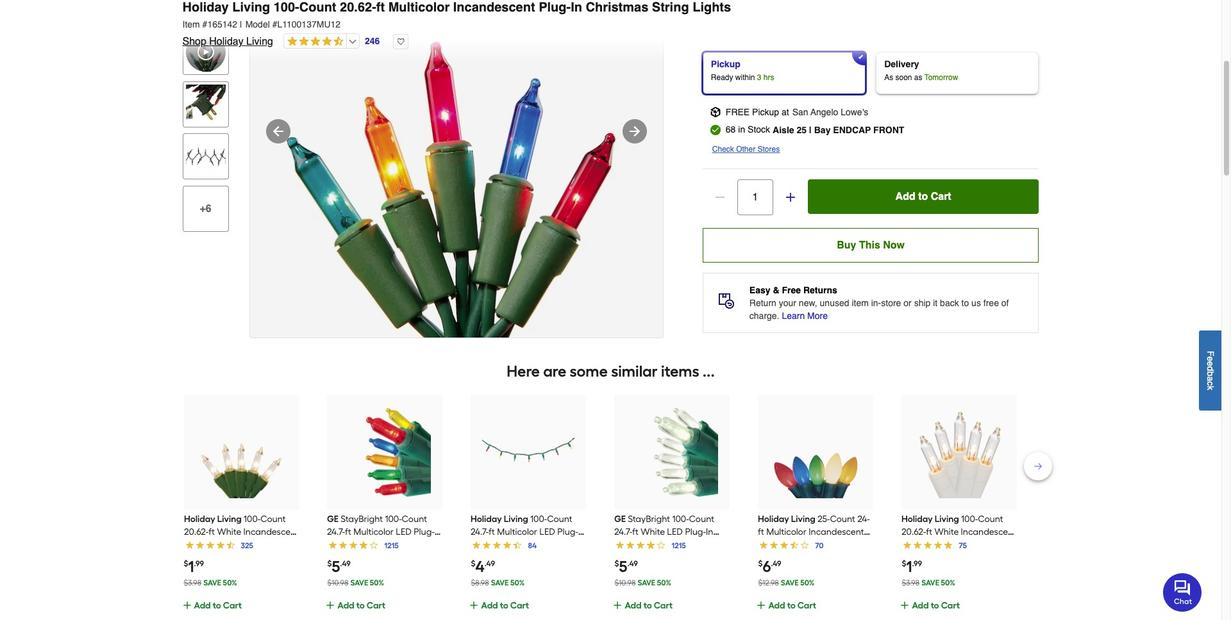 Task type: locate. For each thing, give the bounding box(es) containing it.
here
[[507, 362, 540, 381]]

cart for holiday living 100-count 20.62-ft white incandescent plug-in christmas string lights image associated with 1st holiday living link from the right
[[941, 601, 960, 612]]

in inside staybright 100-count 24.7-ft white led plug-in christmas string lights
[[706, 527, 714, 538]]

5 up plus image
[[619, 558, 628, 576]]

count inside staybright 100-count 24.7-ft white led plug-in christmas string lights
[[689, 514, 715, 525]]

living for 6 list item
[[792, 514, 816, 525]]

a
[[1206, 377, 1216, 382]]

1 horizontal spatial staybright
[[628, 514, 671, 525]]

add to cart
[[896, 191, 952, 203], [194, 601, 242, 612], [338, 601, 386, 612], [481, 601, 529, 612], [625, 601, 673, 612], [769, 601, 816, 612], [912, 601, 960, 612]]

2 holiday living link from the left
[[902, 514, 1017, 564]]

holiday living inside 6 list item
[[758, 514, 816, 525]]

5 50% from the left
[[801, 579, 815, 588]]

ready
[[711, 73, 733, 82]]

0 horizontal spatial 1 list item
[[182, 395, 299, 621]]

25-
[[818, 514, 830, 525]]

easy
[[750, 285, 771, 296]]

add to cart link inside 6 list item
[[756, 599, 871, 621]]

ft
[[376, 0, 385, 15], [345, 527, 352, 538], [489, 527, 495, 538], [633, 527, 639, 538], [758, 527, 765, 538]]

string inside 25-count 24- ft multicolor incandescent plug-in christmas string lights
[[833, 540, 857, 551]]

$ inside the $ 6 .49
[[758, 560, 763, 569]]

5 down the staybright 100-count 24.7-ft multicolor led plug-in christmas string lights
[[332, 558, 340, 576]]

0 horizontal spatial 24.7-
[[327, 527, 345, 538]]

5 list item
[[325, 395, 443, 621], [613, 395, 730, 621]]

1 5 from the left
[[332, 558, 340, 576]]

1 holiday living 100-count 20.62-ft white incandescent plug-in christmas string lights image from the left
[[195, 406, 288, 499]]

count inside 100-count 24.7-ft multicolor led plug-in christmas string lights
[[547, 514, 573, 525]]

24.7- inside staybright 100-count 24.7-ft white led plug-in christmas string lights
[[615, 527, 633, 538]]

plus image
[[784, 191, 797, 204], [182, 601, 192, 611], [325, 601, 336, 611], [469, 601, 479, 611], [756, 601, 767, 611], [900, 601, 910, 611]]

.49 down staybright 100-count 24.7-ft white led plug-in christmas string lights
[[628, 560, 638, 569]]

$ for 100-count 24.7-ft multicolor led plug-in christmas string lights
[[471, 560, 476, 569]]

staybright for multicolor
[[341, 514, 383, 525]]

use
[[791, 4, 806, 14]]

lights
[[693, 0, 731, 15], [398, 540, 422, 551], [541, 540, 566, 551], [685, 540, 710, 551], [758, 553, 783, 564]]

f e e d b a c k button
[[1199, 331, 1222, 411]]

living inside holiday living 100-count 20.62-ft multicolor incandescent plug-in christmas string lights item # 165142 | model # l1100137mu12
[[232, 0, 270, 15]]

it
[[933, 298, 938, 308]]

holiday living 100-count 20.62-ft white incandescent plug-in christmas string lights image
[[195, 406, 288, 499], [914, 406, 1006, 499]]

add to cart for the ge staybright 100-count 24.7-ft multicolor led plug-in christmas string lights image
[[338, 601, 386, 612]]

# right model
[[272, 19, 277, 30]]

l1100137mu12
[[277, 19, 341, 30]]

2 $3.98 save 50% from the left
[[902, 579, 955, 588]]

add inside button
[[896, 191, 916, 203]]

50% inside 4 list item
[[511, 579, 525, 588]]

1 horizontal spatial holiday living 100-count 20.62-ft white incandescent plug-in christmas string lights image
[[914, 406, 1006, 499]]

2 staybright from the left
[[628, 514, 671, 525]]

add to cart link for staybright 100-count 24.7-ft white led plug-in christmas string lights
[[613, 599, 728, 621]]

save inside 4 list item
[[491, 579, 509, 588]]

in inside the staybright 100-count 24.7-ft multicolor led plug-in christmas string lights
[[435, 527, 442, 538]]

multicolor inside the staybright 100-count 24.7-ft multicolor led plug-in christmas string lights
[[354, 527, 394, 538]]

plus image inside 6 list item
[[756, 601, 767, 611]]

.49 down the staybright 100-count 24.7-ft multicolor led plug-in christmas string lights
[[340, 560, 351, 569]]

0 horizontal spatial led
[[396, 527, 412, 538]]

0 horizontal spatial staybright
[[341, 514, 383, 525]]

5
[[332, 558, 340, 576], [619, 558, 628, 576]]

1 staybright from the left
[[341, 514, 383, 525]]

1 $ 1 .99 from the left
[[184, 558, 204, 576]]

5 save from the left
[[781, 579, 799, 588]]

incandescent inside 25-count 24- ft multicolor incandescent plug-in christmas string lights
[[809, 527, 864, 538]]

living inside 6 list item
[[792, 514, 816, 525]]

2 .99 from the left
[[912, 560, 922, 569]]

add for holiday living 100-count 24.7-ft multicolor led plug-in christmas string lights image
[[481, 601, 498, 612]]

cart inside button
[[931, 191, 952, 203]]

plug- inside holiday living 100-count 20.62-ft multicolor incandescent plug-in christmas string lights item # 165142 | model # l1100137mu12
[[539, 0, 571, 15]]

$ inside $ 4 .49
[[471, 560, 476, 569]]

24.7-
[[327, 527, 345, 538], [471, 527, 489, 538], [615, 527, 633, 538]]

.99
[[194, 560, 204, 569], [912, 560, 922, 569]]

string inside 100-count 24.7-ft multicolor led plug-in christmas string lights
[[515, 540, 539, 551]]

+6
[[200, 203, 211, 215]]

pickup up "stock"
[[752, 107, 779, 117]]

charge.
[[750, 311, 780, 321]]

6 save from the left
[[922, 579, 940, 588]]

1 .99 from the left
[[194, 560, 204, 569]]

# right item
[[202, 19, 207, 30]]

24.7- for staybright 100-count 24.7-ft white led plug-in christmas string lights
[[615, 527, 633, 538]]

in inside holiday living 100-count 20.62-ft multicolor incandescent plug-in christmas string lights item # 165142 | model # l1100137mu12
[[571, 0, 582, 15]]

0 horizontal spatial holiday living link
[[184, 514, 298, 564]]

arrow right image
[[627, 124, 642, 139]]

3 50% from the left
[[511, 579, 525, 588]]

lights inside holiday living 100-count 20.62-ft multicolor incandescent plug-in christmas string lights item # 165142 | model # l1100137mu12
[[693, 0, 731, 15]]

holiday
[[182, 0, 229, 15], [209, 36, 244, 47], [184, 514, 215, 525], [471, 514, 502, 525], [758, 514, 790, 525], [902, 514, 933, 525]]

add to cart link
[[182, 599, 297, 621], [325, 599, 440, 621], [469, 599, 584, 621], [613, 599, 728, 621], [756, 599, 871, 621], [900, 599, 1015, 621]]

e up d
[[1206, 357, 1216, 362]]

3 .49 from the left
[[628, 560, 638, 569]]

1 horizontal spatial $10.98
[[615, 579, 636, 588]]

24.7- inside the staybright 100-count 24.7-ft multicolor led plug-in christmas string lights
[[327, 527, 345, 538]]

$ 5 .49 for staybright 100-count 24.7-ft multicolor led plug-in christmas string lights
[[327, 558, 351, 576]]

1 led from the left
[[396, 527, 412, 538]]

more
[[808, 311, 828, 321]]

add for holiday living 100-count 20.62-ft white incandescent plug-in christmas string lights image associated with 1st holiday living link from the right
[[912, 601, 929, 612]]

1 horizontal spatial $10.98 save 50%
[[615, 579, 671, 588]]

1
[[188, 558, 194, 576], [906, 558, 912, 576]]

living inside 4 list item
[[504, 514, 529, 525]]

count inside holiday living 100-count 20.62-ft multicolor incandescent plug-in christmas string lights item # 165142 | model # l1100137mu12
[[299, 0, 336, 15]]

staybright
[[341, 514, 383, 525], [628, 514, 671, 525]]

outdoor
[[759, 4, 789, 14]]

add to cart inside button
[[896, 191, 952, 203]]

2 $10.98 save 50% from the left
[[615, 579, 671, 588]]

0 horizontal spatial pickup
[[711, 59, 741, 69]]

christmas inside 25-count 24- ft multicolor incandescent plug-in christmas string lights
[[789, 540, 831, 551]]

living
[[232, 0, 270, 15], [246, 36, 273, 47], [217, 514, 241, 525], [504, 514, 529, 525], [792, 514, 816, 525], [935, 514, 960, 525]]

1 horizontal spatial led
[[540, 527, 556, 538]]

$ 5 .49
[[327, 558, 351, 576], [615, 558, 638, 576]]

2 50% from the left
[[370, 579, 384, 588]]

6
[[763, 558, 771, 576]]

0 horizontal spatial $3.98
[[184, 579, 201, 588]]

3 holiday living from the left
[[758, 514, 816, 525]]

add to cart inside 6 list item
[[769, 601, 816, 612]]

add inside 4 list item
[[481, 601, 498, 612]]

cart for the ge staybright 100-count 24.7-ft multicolor led plug-in christmas string lights image
[[367, 601, 386, 612]]

lights inside staybright 100-count 24.7-ft white led plug-in christmas string lights
[[685, 540, 710, 551]]

staybright inside the staybright 100-count 24.7-ft multicolor led plug-in christmas string lights
[[341, 514, 383, 525]]

.49 up $12.98
[[771, 560, 782, 569]]

$
[[184, 560, 188, 569], [327, 560, 332, 569], [471, 560, 476, 569], [615, 560, 619, 569], [758, 560, 763, 569], [902, 560, 906, 569]]

1 horizontal spatial .99
[[912, 560, 922, 569]]

0 horizontal spatial $10.98
[[327, 579, 348, 588]]

christmas
[[586, 0, 649, 15], [327, 540, 369, 551], [471, 540, 513, 551], [615, 540, 657, 551], [789, 540, 831, 551]]

string inside holiday living 100-count 20.62-ft multicolor incandescent plug-in christmas string lights item # 165142 | model # l1100137mu12
[[652, 0, 689, 15]]

4 50% from the left
[[657, 579, 671, 588]]

1 vertical spatial incandescent
[[809, 527, 864, 538]]

1 $ 5 .49 from the left
[[327, 558, 351, 576]]

0 horizontal spatial $ 5 .49
[[327, 558, 351, 576]]

| left model
[[240, 19, 242, 30]]

1 list item
[[182, 395, 299, 621], [900, 395, 1017, 621]]

24.7- inside 100-count 24.7-ft multicolor led plug-in christmas string lights
[[471, 527, 489, 538]]

heart outline image
[[393, 34, 409, 49]]

| right the 25
[[809, 125, 812, 135]]

2 $ 1 .99 from the left
[[902, 558, 922, 576]]

1 horizontal spatial $ 5 .49
[[615, 558, 638, 576]]

staybright for white
[[628, 514, 671, 525]]

pickup up ready
[[711, 59, 741, 69]]

2 holiday living from the left
[[471, 514, 529, 525]]

1 horizontal spatial $3.98 save 50%
[[902, 579, 955, 588]]

add to cart link for 100-count 24.7-ft multicolor led plug-in christmas string lights
[[469, 599, 584, 621]]

to
[[919, 191, 928, 203], [962, 298, 969, 308], [213, 601, 221, 612], [356, 601, 365, 612], [500, 601, 508, 612], [644, 601, 652, 612], [787, 601, 796, 612], [931, 601, 939, 612]]

4 add to cart link from the left
[[613, 599, 728, 621]]

0 horizontal spatial |
[[240, 19, 242, 30]]

san
[[792, 107, 808, 117]]

to for holiday living 100-count 24.7-ft multicolor led plug-in christmas string lights image
[[500, 601, 508, 612]]

2 $ 5 .49 from the left
[[615, 558, 638, 576]]

plug- inside 100-count 24.7-ft multicolor led plug-in christmas string lights
[[558, 527, 579, 538]]

$3.98 save 50%
[[184, 579, 237, 588], [902, 579, 955, 588]]

4 .49 from the left
[[771, 560, 782, 569]]

2 add to cart link from the left
[[325, 599, 440, 621]]

hrs
[[764, 73, 774, 82]]

holiday living  #l1100137mu12 image
[[250, 0, 663, 338]]

add to cart for ge staybright 100-count 24.7-ft white led plug-in christmas string lights image
[[625, 601, 673, 612]]

count inside 25-count 24- ft multicolor incandescent plug-in christmas string lights
[[830, 514, 856, 525]]

2 5 from the left
[[619, 558, 628, 576]]

24-
[[858, 514, 870, 525]]

0 horizontal spatial 5 list item
[[325, 395, 443, 621]]

1 1 from the left
[[188, 558, 194, 576]]

save
[[204, 579, 221, 588], [350, 579, 368, 588], [491, 579, 509, 588], [638, 579, 656, 588], [781, 579, 799, 588], [922, 579, 940, 588]]

buy this now button
[[703, 228, 1039, 263]]

6 add to cart link from the left
[[900, 599, 1015, 621]]

multicolor
[[388, 0, 450, 15], [354, 527, 394, 538], [497, 527, 538, 538], [767, 527, 807, 538]]

string
[[652, 0, 689, 15], [372, 540, 396, 551], [515, 540, 539, 551], [659, 540, 683, 551], [833, 540, 857, 551]]

3 save from the left
[[491, 579, 509, 588]]

1 holiday living link from the left
[[184, 514, 298, 564]]

add inside 6 list item
[[769, 601, 785, 612]]

0 horizontal spatial holiday living 100-count 20.62-ft white incandescent plug-in christmas string lights image
[[195, 406, 288, 499]]

add to cart for holiday living 100-count 24.7-ft multicolor led plug-in christmas string lights image
[[481, 601, 529, 612]]

lights inside 25-count 24- ft multicolor incandescent plug-in christmas string lights
[[758, 553, 783, 564]]

2 24.7- from the left
[[471, 527, 489, 538]]

1 horizontal spatial ge
[[615, 514, 626, 525]]

0 horizontal spatial 1
[[188, 558, 194, 576]]

100-count 24.7-ft multicolor led plug-in christmas string lights
[[471, 514, 586, 551]]

1 .49 from the left
[[340, 560, 351, 569]]

0 horizontal spatial #
[[202, 19, 207, 30]]

0 horizontal spatial $3.98 save 50%
[[184, 579, 237, 588]]

$3.98 for 1st holiday living link from left
[[184, 579, 201, 588]]

staybright inside staybright 100-count 24.7-ft white led plug-in christmas string lights
[[628, 514, 671, 525]]

1 for 1st holiday living link from the right
[[906, 558, 912, 576]]

c
[[1206, 381, 1216, 386]]

.49
[[340, 560, 351, 569], [485, 560, 495, 569], [628, 560, 638, 569], [771, 560, 782, 569]]

buy this now
[[837, 240, 905, 251]]

ft inside 100-count 24.7-ft multicolor led plug-in christmas string lights
[[489, 527, 495, 538]]

now
[[883, 240, 905, 251]]

holiday living  #l1100137mu12 - thumbnail3 image
[[186, 137, 225, 176]]

holiday living for holiday living 25-count 24-ft multicolor incandescent plug-in christmas string lights image
[[758, 514, 816, 525]]

.49 inside $ 4 .49
[[485, 560, 495, 569]]

option group
[[698, 47, 1044, 99]]

christmas inside 100-count 24.7-ft multicolor led plug-in christmas string lights
[[471, 540, 513, 551]]

led inside the staybright 100-count 24.7-ft multicolor led plug-in christmas string lights
[[396, 527, 412, 538]]

cart inside 4 list item
[[510, 601, 529, 612]]

1 50% from the left
[[223, 579, 237, 588]]

add to cart inside 4 list item
[[481, 601, 529, 612]]

lowe's
[[841, 107, 869, 117]]

check
[[712, 145, 734, 154]]

led
[[396, 527, 412, 538], [540, 527, 556, 538], [668, 527, 683, 538]]

holiday living 100-count 24.7-ft multicolor led plug-in christmas string lights image
[[483, 406, 575, 499]]

2 $10.98 from the left
[[615, 579, 636, 588]]

count
[[299, 0, 336, 15], [402, 514, 427, 525], [547, 514, 573, 525], [689, 514, 715, 525], [830, 514, 856, 525]]

$10.98 save 50% up plus image
[[615, 579, 671, 588]]

to inside 6 list item
[[787, 601, 796, 612]]

2 save from the left
[[350, 579, 368, 588]]

model
[[245, 19, 270, 30]]

2 ge from the left
[[615, 514, 626, 525]]

incandescent
[[453, 0, 535, 15], [809, 527, 864, 538]]

100- inside the staybright 100-count 24.7-ft multicolor led plug-in christmas string lights
[[385, 514, 402, 525]]

50% for 25-count 24- ft multicolor incandescent plug-in christmas string lights
[[801, 579, 815, 588]]

minus image
[[714, 191, 727, 204]]

2 $3.98 from the left
[[902, 579, 920, 588]]

4 $ from the left
[[615, 560, 619, 569]]

1 $10.98 from the left
[[327, 579, 348, 588]]

50%
[[223, 579, 237, 588], [370, 579, 384, 588], [511, 579, 525, 588], [657, 579, 671, 588], [801, 579, 815, 588], [941, 579, 955, 588]]

2 holiday living 100-count 20.62-ft white incandescent plug-in christmas string lights image from the left
[[914, 406, 1006, 499]]

4 holiday living from the left
[[902, 514, 960, 525]]

plug- inside 25-count 24- ft multicolor incandescent plug-in christmas string lights
[[758, 540, 779, 551]]

1 horizontal spatial incandescent
[[809, 527, 864, 538]]

store
[[881, 298, 901, 308]]

cart
[[931, 191, 952, 203], [223, 601, 242, 612], [367, 601, 386, 612], [510, 601, 529, 612], [654, 601, 673, 612], [798, 601, 816, 612], [941, 601, 960, 612]]

0 horizontal spatial $10.98 save 50%
[[327, 579, 384, 588]]

1 5 list item from the left
[[325, 395, 443, 621]]

50% inside 6 list item
[[801, 579, 815, 588]]

save inside 6 list item
[[781, 579, 799, 588]]

1 24.7- from the left
[[327, 527, 345, 538]]

buy
[[837, 240, 857, 251]]

1 holiday living from the left
[[184, 514, 241, 525]]

1 vertical spatial |
[[809, 125, 812, 135]]

...
[[703, 362, 715, 381]]

1 $3.98 from the left
[[184, 579, 201, 588]]

100- inside holiday living 100-count 20.62-ft multicolor incandescent plug-in christmas string lights item # 165142 | model # l1100137mu12
[[274, 0, 299, 15]]

0 vertical spatial pickup
[[711, 59, 741, 69]]

e
[[1206, 357, 1216, 362], [1206, 362, 1216, 367]]

plug- inside staybright 100-count 24.7-ft white led plug-in christmas string lights
[[686, 527, 706, 538]]

50% for 100-count 24.7-ft multicolor led plug-in christmas string lights
[[511, 579, 525, 588]]

ge staybright 100-count 24.7-ft multicolor led plug-in christmas string lights image
[[339, 406, 431, 499]]

1 horizontal spatial pickup
[[752, 107, 779, 117]]

3 $ from the left
[[471, 560, 476, 569]]

0 horizontal spatial 5
[[332, 558, 340, 576]]

$ 5 .49 up plus image
[[615, 558, 638, 576]]

living for 4 list item
[[504, 514, 529, 525]]

.49 inside the $ 6 .49
[[771, 560, 782, 569]]

1 $10.98 save 50% from the left
[[327, 579, 384, 588]]

0 horizontal spatial incandescent
[[453, 0, 535, 15]]

0 horizontal spatial $ 1 .99
[[184, 558, 204, 576]]

6 $ from the left
[[902, 560, 906, 569]]

some
[[570, 362, 608, 381]]

led inside staybright 100-count 24.7-ft white led plug-in christmas string lights
[[668, 527, 683, 538]]

2 .49 from the left
[[485, 560, 495, 569]]

$10.98 for staybright 100-count 24.7-ft multicolor led plug-in christmas string lights
[[327, 579, 348, 588]]

cart inside 6 list item
[[798, 601, 816, 612]]

holiday living 100-count 20.62-ft white incandescent plug-in christmas string lights image for 1st holiday living link from the right
[[914, 406, 1006, 499]]

1 horizontal spatial 24.7-
[[471, 527, 489, 538]]

2 horizontal spatial led
[[668, 527, 683, 538]]

add to cart link for 25-count 24- ft multicolor incandescent plug-in christmas string lights
[[756, 599, 871, 621]]

chat invite button image
[[1163, 573, 1203, 612]]

.49 for staybright 100-count 24.7-ft multicolor led plug-in christmas string lights
[[340, 560, 351, 569]]

1 horizontal spatial 1 list item
[[900, 395, 1017, 621]]

add to cart link inside 4 list item
[[469, 599, 584, 621]]

0 vertical spatial |
[[240, 19, 242, 30]]

plus image for holiday living 25-count 24-ft multicolor incandescent plug-in christmas string lights image
[[756, 601, 767, 611]]

$10.98 save 50% down the staybright 100-count 24.7-ft multicolor led plug-in christmas string lights
[[327, 579, 384, 588]]

$ for staybright 100-count 24.7-ft multicolor led plug-in christmas string lights
[[327, 560, 332, 569]]

plus image for holiday living 100-count 20.62-ft white incandescent plug-in christmas string lights image associated with 1st holiday living link from the right
[[900, 601, 910, 611]]

1 $3.98 save 50% from the left
[[184, 579, 237, 588]]

1 horizontal spatial holiday living link
[[902, 514, 1017, 564]]

b
[[1206, 372, 1216, 377]]

3 add to cart link from the left
[[469, 599, 584, 621]]

learn more link
[[782, 310, 828, 322]]

0 horizontal spatial ge
[[327, 514, 339, 525]]

1 horizontal spatial 5
[[619, 558, 628, 576]]

plus image for 1st holiday living link from left holiday living 100-count 20.62-ft white incandescent plug-in christmas string lights image
[[182, 601, 192, 611]]

plus image inside 4 list item
[[469, 601, 479, 611]]

bay
[[814, 125, 831, 135]]

free
[[782, 285, 801, 296]]

ge
[[327, 514, 339, 525], [615, 514, 626, 525]]

3 led from the left
[[668, 527, 683, 538]]

holiday living inside 4 list item
[[471, 514, 529, 525]]

2 $ from the left
[[327, 560, 332, 569]]

2 horizontal spatial 24.7-
[[615, 527, 633, 538]]

1 ge from the left
[[327, 514, 339, 525]]

4 save from the left
[[638, 579, 656, 588]]

1 horizontal spatial $3.98
[[902, 579, 920, 588]]

2 1 from the left
[[906, 558, 912, 576]]

$ 5 .49 for staybright 100-count 24.7-ft white led plug-in christmas string lights
[[615, 558, 638, 576]]

ft inside the staybright 100-count 24.7-ft multicolor led plug-in christmas string lights
[[345, 527, 352, 538]]

e up b
[[1206, 362, 1216, 367]]

check circle filled image
[[711, 125, 721, 135]]

$ 5 .49 down the staybright 100-count 24.7-ft multicolor led plug-in christmas string lights
[[327, 558, 351, 576]]

in
[[571, 0, 582, 15], [435, 527, 442, 538], [579, 527, 586, 538], [706, 527, 714, 538], [779, 540, 787, 551]]

to inside 4 list item
[[500, 601, 508, 612]]

$12.98 save 50%
[[758, 579, 815, 588]]

.49 up $8.98 save 50%
[[485, 560, 495, 569]]

0 horizontal spatial .99
[[194, 560, 204, 569]]

back
[[940, 298, 959, 308]]

3 24.7- from the left
[[615, 527, 633, 538]]

5 add to cart link from the left
[[756, 599, 871, 621]]

| inside 68 in stock aisle 25 | bay endcap front
[[809, 125, 812, 135]]

holiday living for holiday living 100-count 24.7-ft multicolor led plug-in christmas string lights image
[[471, 514, 529, 525]]

to for ge staybright 100-count 24.7-ft white led plug-in christmas string lights image
[[644, 601, 652, 612]]

1 horizontal spatial $ 1 .99
[[902, 558, 922, 576]]

1 horizontal spatial 5 list item
[[613, 395, 730, 621]]

1 horizontal spatial |
[[809, 125, 812, 135]]

$12.98
[[758, 579, 779, 588]]

1 for 1st holiday living link from left
[[188, 558, 194, 576]]

1 horizontal spatial 1
[[906, 558, 912, 576]]

christmas inside the staybright 100-count 24.7-ft multicolor led plug-in christmas string lights
[[327, 540, 369, 551]]

to for holiday living 100-count 20.62-ft white incandescent plug-in christmas string lights image associated with 1st holiday living link from the right
[[931, 601, 939, 612]]

$8.98 save 50%
[[471, 579, 525, 588]]

white
[[641, 527, 665, 538]]

ft inside staybright 100-count 24.7-ft white led plug-in christmas string lights
[[633, 527, 639, 538]]

5 $ from the left
[[758, 560, 763, 569]]

0 vertical spatial incandescent
[[453, 0, 535, 15]]

1 horizontal spatial #
[[272, 19, 277, 30]]

2 led from the left
[[540, 527, 556, 538]]



Task type: vqa. For each thing, say whether or not it's contained in the screenshot.


Task type: describe. For each thing, give the bounding box(es) containing it.
us
[[972, 298, 981, 308]]

+6 button
[[182, 186, 229, 232]]

angelo
[[811, 107, 838, 117]]

to inside button
[[919, 191, 928, 203]]

ge staybright 100-count 24.7-ft white led plug-in christmas string lights image
[[626, 406, 719, 499]]

holiday living  #l1100137mu12 - thumbnail2 image
[[186, 84, 225, 124]]

$10.98 for staybright 100-count 24.7-ft white led plug-in christmas string lights
[[615, 579, 636, 588]]

in-
[[871, 298, 881, 308]]

free pickup at san angelo lowe's
[[726, 107, 869, 117]]

indoor
[[713, 4, 739, 14]]

save for staybright 100-count 24.7-ft white led plug-in christmas string lights
[[638, 579, 656, 588]]

are
[[543, 362, 566, 381]]

lights inside the staybright 100-count 24.7-ft multicolor led plug-in christmas string lights
[[398, 540, 422, 551]]

4.5 stars image
[[284, 36, 344, 48]]

staybright 100-count 24.7-ft white led plug-in christmas string lights
[[615, 514, 715, 551]]

your
[[779, 298, 797, 308]]

as
[[885, 73, 894, 82]]

$3.98 for 1st holiday living link from the right
[[902, 579, 920, 588]]

2 1 list item from the left
[[900, 395, 1017, 621]]

stores
[[758, 145, 780, 154]]

ge for staybright 100-count 24.7-ft multicolor led plug-in christmas string lights
[[327, 514, 339, 525]]

items
[[661, 362, 699, 381]]

| inside holiday living 100-count 20.62-ft multicolor incandescent plug-in christmas string lights item # 165142 | model # l1100137mu12
[[240, 19, 242, 30]]

1 e from the top
[[1206, 357, 1216, 362]]

cart for holiday living 100-count 24.7-ft multicolor led plug-in christmas string lights image
[[510, 601, 529, 612]]

25-count 24- ft multicolor incandescent plug-in christmas string lights
[[758, 514, 870, 564]]

add to cart for 1st holiday living link from left holiday living 100-count 20.62-ft white incandescent plug-in christmas string lights image
[[194, 601, 242, 612]]

.49 for 25-count 24- ft multicolor incandescent plug-in christmas string lights
[[771, 560, 782, 569]]

aisle
[[773, 125, 794, 135]]

holiday living 100-count 20.62-ft multicolor incandescent plug-in christmas string lights item # 165142 | model # l1100137mu12
[[182, 0, 731, 30]]

title image
[[186, 0, 225, 19]]

cart for holiday living 25-count 24-ft multicolor incandescent plug-in christmas string lights image
[[798, 601, 816, 612]]

add for 1st holiday living link from left holiday living 100-count 20.62-ft white incandescent plug-in christmas string lights image
[[194, 601, 211, 612]]

returns
[[804, 285, 837, 296]]

68
[[726, 124, 736, 135]]

$3.98 save 50% for first the 'add to cart' link from right
[[902, 579, 955, 588]]

here are some similar items ... heading
[[182, 359, 1039, 385]]

to inside easy & free returns return your new, unused item in-store or ship it back to us free of charge.
[[962, 298, 969, 308]]

20.62-
[[340, 0, 376, 15]]

multicolor inside 25-count 24- ft multicolor incandescent plug-in christmas string lights
[[767, 527, 807, 538]]

holiday inside 6 list item
[[758, 514, 790, 525]]

count inside the staybright 100-count 24.7-ft multicolor led plug-in christmas string lights
[[402, 514, 427, 525]]

$ 6 .49
[[758, 558, 782, 576]]

here are some similar items ...
[[507, 362, 715, 381]]

plug- inside the staybright 100-count 24.7-ft multicolor led plug-in christmas string lights
[[414, 527, 435, 538]]

5 for staybright 100-count 24.7-ft multicolor led plug-in christmas string lights
[[332, 558, 340, 576]]

staybright 100-count 24.7-ft multicolor led plug-in christmas string lights
[[327, 514, 442, 551]]

led for staybright 100-count 24.7-ft white led plug-in christmas string lights
[[668, 527, 683, 538]]

plus image
[[613, 601, 623, 611]]

$10.98 save 50% for staybright 100-count 24.7-ft multicolor led plug-in christmas string lights
[[327, 579, 384, 588]]

1 1 list item from the left
[[182, 395, 299, 621]]

246
[[365, 36, 380, 46]]

within
[[736, 73, 755, 82]]

add for ge staybright 100-count 24.7-ft white led plug-in christmas string lights image
[[625, 601, 642, 612]]

led inside 100-count 24.7-ft multicolor led plug-in christmas string lights
[[540, 527, 556, 538]]

save for 25-count 24- ft multicolor incandescent plug-in christmas string lights
[[781, 579, 799, 588]]

to for holiday living 25-count 24-ft multicolor incandescent plug-in christmas string lights image
[[787, 601, 796, 612]]

check other stores
[[712, 145, 780, 154]]

led for staybright 100-count 24.7-ft multicolor led plug-in christmas string lights
[[396, 527, 412, 538]]

1 add to cart link from the left
[[182, 599, 297, 621]]

return
[[750, 298, 777, 308]]

and
[[741, 4, 756, 14]]

to for the ge staybright 100-count 24.7-ft multicolor led plug-in christmas string lights image
[[356, 601, 365, 612]]

other
[[736, 145, 756, 154]]

$ 1 .99 for 1st holiday living link from left
[[184, 558, 204, 576]]

to for 1st holiday living link from left holiday living 100-count 20.62-ft white incandescent plug-in christmas string lights image
[[213, 601, 221, 612]]

this
[[859, 240, 880, 251]]

ge for staybright 100-count 24.7-ft white led plug-in christmas string lights
[[615, 514, 626, 525]]

add to cart for holiday living 100-count 20.62-ft white incandescent plug-in christmas string lights image associated with 1st holiday living link from the right
[[912, 601, 960, 612]]

add for holiday living 25-count 24-ft multicolor incandescent plug-in christmas string lights image
[[769, 601, 785, 612]]

d
[[1206, 367, 1216, 372]]

delivery
[[885, 59, 919, 69]]

cart for ge staybright 100-count 24.7-ft white led plug-in christmas string lights image
[[654, 601, 673, 612]]

multicolor inside 100-count 24.7-ft multicolor led plug-in christmas string lights
[[497, 527, 538, 538]]

pickup inside pickup ready within 3 hrs
[[711, 59, 741, 69]]

4
[[476, 558, 485, 576]]

plus image for holiday living 100-count 24.7-ft multicolor led plug-in christmas string lights image
[[469, 601, 479, 611]]

front
[[874, 125, 905, 135]]

pickup ready within 3 hrs
[[711, 59, 774, 82]]

item number 1 6 5 1 4 2 and model number l 1 1 0 0 1 3 7 m u 1 2 element
[[182, 18, 1039, 31]]

ft inside holiday living 100-count 20.62-ft multicolor incandescent plug-in christmas string lights item # 165142 | model # l1100137mu12
[[376, 0, 385, 15]]

add for the ge staybright 100-count 24.7-ft multicolor led plug-in christmas string lights image
[[338, 601, 354, 612]]

holiday inside 4 list item
[[471, 514, 502, 525]]

1 # from the left
[[202, 19, 207, 30]]

$10.98 save 50% for staybright 100-count 24.7-ft white led plug-in christmas string lights
[[615, 579, 671, 588]]

new,
[[799, 298, 818, 308]]

25
[[797, 125, 807, 135]]

learn more
[[782, 311, 828, 321]]

68 in stock aisle 25 | bay endcap front
[[726, 124, 905, 135]]

f e e d b a c k
[[1206, 351, 1216, 390]]

string inside staybright 100-count 24.7-ft white led plug-in christmas string lights
[[659, 540, 683, 551]]

shop holiday living
[[182, 36, 273, 47]]

easy & free returns return your new, unused item in-store or ship it back to us free of charge.
[[750, 285, 1009, 321]]

.99 for 1st holiday living link from the right
[[912, 560, 922, 569]]

1 save from the left
[[204, 579, 221, 588]]

living for 1st the 1 list item from left
[[217, 514, 241, 525]]

multicolor inside holiday living 100-count 20.62-ft multicolor incandescent plug-in christmas string lights item # 165142 | model # l1100137mu12
[[388, 0, 450, 15]]

living for first the 1 list item from right
[[935, 514, 960, 525]]

save for staybright 100-count 24.7-ft multicolor led plug-in christmas string lights
[[350, 579, 368, 588]]

2 e from the top
[[1206, 362, 1216, 367]]

as
[[914, 73, 923, 82]]

.99 for 1st holiday living link from left
[[194, 560, 204, 569]]

holiday living 100-count 20.62-ft white incandescent plug-in christmas string lights image for 1st holiday living link from left
[[195, 406, 288, 499]]

tomorrow
[[925, 73, 958, 82]]

holiday living for holiday living 100-count 20.62-ft white incandescent plug-in christmas string lights image associated with 1st holiday living link from the right
[[902, 514, 960, 525]]

cart for 1st holiday living link from left holiday living 100-count 20.62-ft white incandescent plug-in christmas string lights image
[[223, 601, 242, 612]]

holiday living for 1st holiday living link from left holiday living 100-count 20.62-ft white incandescent plug-in christmas string lights image
[[184, 514, 241, 525]]

100- inside 100-count 24.7-ft multicolor led plug-in christmas string lights
[[531, 514, 547, 525]]

50% for staybright 100-count 24.7-ft white led plug-in christmas string lights
[[657, 579, 671, 588]]

in inside 100-count 24.7-ft multicolor led plug-in christmas string lights
[[579, 527, 586, 538]]

1 $ from the left
[[184, 560, 188, 569]]

incandescent inside holiday living 100-count 20.62-ft multicolor incandescent plug-in christmas string lights item # 165142 | model # l1100137mu12
[[453, 0, 535, 15]]

$3.98 save 50% for 6th the 'add to cart' link from the right
[[184, 579, 237, 588]]

save for 100-count 24.7-ft multicolor led plug-in christmas string lights
[[491, 579, 509, 588]]

$ for staybright 100-count 24.7-ft white led plug-in christmas string lights
[[615, 560, 619, 569]]

$ for 25-count 24- ft multicolor incandescent plug-in christmas string lights
[[758, 560, 763, 569]]

learn
[[782, 311, 805, 321]]

100- inside staybright 100-count 24.7-ft white led plug-in christmas string lights
[[673, 514, 689, 525]]

delivery as soon as tomorrow
[[885, 59, 958, 82]]

6 50% from the left
[[941, 579, 955, 588]]

plus image for the ge staybright 100-count 24.7-ft multicolor led plug-in christmas string lights image
[[325, 601, 336, 611]]

add to cart for holiday living 25-count 24-ft multicolor incandescent plug-in christmas string lights image
[[769, 601, 816, 612]]

Stepper number input field with increment and decrement buttons number field
[[737, 179, 773, 215]]

in inside 25-count 24- ft multicolor incandescent plug-in christmas string lights
[[779, 540, 787, 551]]

24.7- for staybright 100-count 24.7-ft multicolor led plug-in christmas string lights
[[327, 527, 345, 538]]

$ 1 .99 for 1st holiday living link from the right
[[902, 558, 922, 576]]

.49 for staybright 100-count 24.7-ft white led plug-in christmas string lights
[[628, 560, 638, 569]]

holiday inside holiday living 100-count 20.62-ft multicolor incandescent plug-in christmas string lights item # 165142 | model # l1100137mu12
[[182, 0, 229, 15]]

in
[[738, 124, 745, 135]]

soon
[[896, 73, 912, 82]]

5 for staybright 100-count 24.7-ft white led plug-in christmas string lights
[[619, 558, 628, 576]]

option group containing pickup
[[698, 47, 1044, 99]]

check other stores button
[[712, 143, 780, 156]]

4 list item
[[469, 395, 587, 621]]

k
[[1206, 386, 1216, 390]]

pickup image
[[711, 107, 721, 117]]

f
[[1206, 351, 1216, 357]]

free
[[726, 107, 750, 117]]

christmas inside holiday living 100-count 20.62-ft multicolor incandescent plug-in christmas string lights item # 165142 | model # l1100137mu12
[[586, 0, 649, 15]]

&
[[773, 285, 780, 296]]

2 5 list item from the left
[[613, 395, 730, 621]]

50% for staybright 100-count 24.7-ft multicolor led plug-in christmas string lights
[[370, 579, 384, 588]]

christmas inside staybright 100-count 24.7-ft white led plug-in christmas string lights
[[615, 540, 657, 551]]

lights inside 100-count 24.7-ft multicolor led plug-in christmas string lights
[[541, 540, 566, 551]]

2 # from the left
[[272, 19, 277, 30]]

arrow left image
[[270, 124, 286, 139]]

165142
[[207, 19, 237, 30]]

$ 4 .49
[[471, 558, 495, 576]]

ship
[[914, 298, 931, 308]]

6 list item
[[756, 395, 874, 621]]

3
[[757, 73, 762, 82]]

.49 for 100-count 24.7-ft multicolor led plug-in christmas string lights
[[485, 560, 495, 569]]

$8.98
[[471, 579, 489, 588]]

ft inside 25-count 24- ft multicolor incandescent plug-in christmas string lights
[[758, 527, 765, 538]]

at
[[782, 107, 789, 117]]

or
[[904, 298, 912, 308]]

add to cart button
[[808, 179, 1039, 214]]

item
[[182, 19, 200, 30]]

endcap
[[833, 125, 871, 135]]

string inside the staybright 100-count 24.7-ft multicolor led plug-in christmas string lights
[[372, 540, 396, 551]]

unused
[[820, 298, 849, 308]]

of
[[1002, 298, 1009, 308]]

1 vertical spatial pickup
[[752, 107, 779, 117]]

item
[[852, 298, 869, 308]]

holiday living 25-count 24-ft multicolor incandescent plug-in christmas string lights image
[[770, 406, 862, 499]]

free
[[984, 298, 999, 308]]

stock
[[748, 124, 770, 135]]

indoor and outdoor use
[[713, 4, 806, 14]]

add to cart link for staybright 100-count 24.7-ft multicolor led plug-in christmas string lights
[[325, 599, 440, 621]]



